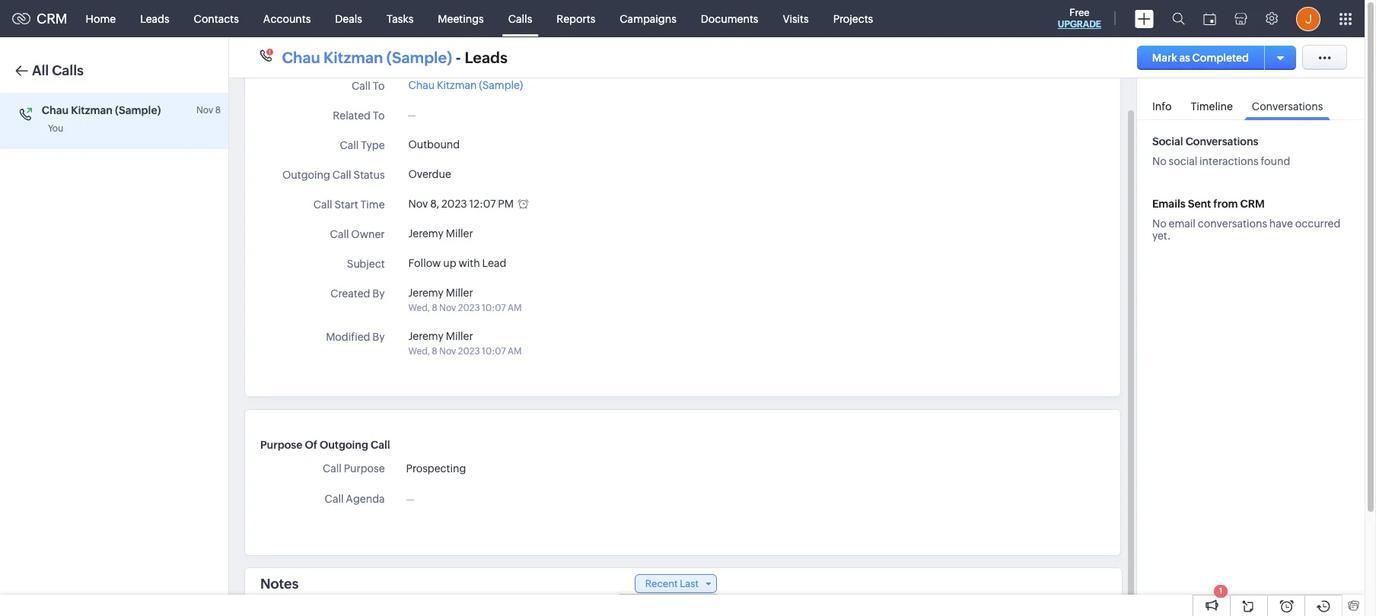 Task type: describe. For each thing, give the bounding box(es) containing it.
reports
[[557, 13, 596, 25]]

subject
[[347, 258, 385, 270]]

modified
[[326, 331, 370, 343]]

2 horizontal spatial (sample)
[[479, 79, 523, 91]]

emails
[[1153, 198, 1186, 210]]

create menu element
[[1126, 0, 1163, 37]]

call for agenda
[[325, 493, 344, 505]]

2 vertical spatial chau
[[42, 104, 69, 116]]

created
[[331, 288, 370, 300]]

campaigns
[[620, 13, 677, 25]]

0 vertical spatial 2023
[[442, 198, 467, 210]]

up
[[443, 257, 456, 269]]

calls link
[[496, 0, 545, 37]]

conversations
[[1198, 218, 1267, 230]]

nov 8
[[196, 105, 221, 116]]

tasks
[[387, 13, 414, 25]]

0 vertical spatial conversations
[[1252, 100, 1323, 113]]

0 vertical spatial outgoing
[[282, 169, 330, 181]]

to for call to
[[373, 80, 385, 92]]

interactions
[[1200, 155, 1259, 167]]

1 horizontal spatial (sample)
[[386, 48, 452, 66]]

upgrade
[[1058, 19, 1102, 30]]

pm
[[498, 198, 514, 210]]

call purpose
[[323, 463, 385, 475]]

visits
[[783, 13, 809, 25]]

prospecting
[[406, 463, 466, 475]]

notes
[[260, 576, 299, 592]]

1
[[1219, 587, 1223, 596]]

deals
[[335, 13, 362, 25]]

8,
[[430, 198, 439, 210]]

time
[[360, 199, 385, 211]]

call for type
[[340, 139, 359, 151]]

am for modified by
[[508, 346, 522, 357]]

0 vertical spatial chau
[[282, 48, 320, 66]]

agenda
[[346, 493, 385, 505]]

with
[[459, 257, 480, 269]]

timeline
[[1191, 100, 1233, 113]]

email
[[1169, 218, 1196, 230]]

sent
[[1188, 198, 1211, 210]]

overdue
[[408, 168, 451, 180]]

1 vertical spatial purpose
[[344, 463, 385, 475]]

timeline link
[[1183, 90, 1241, 120]]

leads link
[[128, 0, 182, 37]]

yet.
[[1153, 230, 1171, 242]]

call for purpose
[[323, 463, 342, 475]]

by for created by
[[372, 288, 385, 300]]

0 vertical spatial chau kitzman (sample) link
[[282, 48, 452, 67]]

jeremy miller
[[408, 228, 473, 240]]

call type
[[340, 139, 385, 151]]

miller for created by
[[446, 287, 473, 299]]

purpose of outgoing call
[[260, 439, 390, 451]]

related
[[333, 110, 371, 122]]

8 for modified by
[[432, 346, 437, 357]]

no inside 'social conversations no social interactions found'
[[1153, 155, 1167, 167]]

deals link
[[323, 0, 374, 37]]

jeremy for modified by
[[408, 330, 444, 343]]

campaigns link
[[608, 0, 689, 37]]

12:07
[[469, 198, 496, 210]]

mark as completed
[[1152, 51, 1249, 64]]

visits link
[[771, 0, 821, 37]]

am for created by
[[508, 303, 522, 314]]

10:07 for created by
[[482, 303, 506, 314]]

by for modified by
[[372, 331, 385, 343]]

mark
[[1152, 51, 1177, 64]]

-
[[456, 48, 461, 66]]

type
[[361, 139, 385, 151]]

from
[[1214, 198, 1238, 210]]

no inside emails sent from crm no email conversations have occurred yet.
[[1153, 218, 1167, 230]]

outbound
[[408, 139, 460, 151]]

accounts link
[[251, 0, 323, 37]]

2023 for modified by
[[458, 346, 480, 357]]

info
[[1153, 100, 1172, 113]]

recent last
[[645, 579, 699, 590]]

occurred
[[1295, 218, 1341, 230]]

0 horizontal spatial kitzman
[[71, 104, 113, 116]]

jeremy miller wed, 8 nov 2023 10:07 am for modified by
[[408, 330, 522, 357]]

2023 for created by
[[458, 303, 480, 314]]

8 for created by
[[432, 303, 437, 314]]

recent
[[645, 579, 678, 590]]

chau kitzman (sample) - leads
[[282, 48, 508, 66]]

1 miller from the top
[[446, 228, 473, 240]]

social conversations no social interactions found
[[1153, 136, 1291, 167]]



Task type: vqa. For each thing, say whether or not it's contained in the screenshot.
the Processes
no



Task type: locate. For each thing, give the bounding box(es) containing it.
by right created
[[372, 288, 385, 300]]

(sample)
[[386, 48, 452, 66], [479, 79, 523, 91], [115, 104, 161, 116]]

conversations
[[1252, 100, 1323, 113], [1186, 136, 1259, 148]]

1 vertical spatial kitzman
[[437, 79, 477, 91]]

free
[[1070, 7, 1090, 18]]

1 am from the top
[[508, 303, 522, 314]]

to down chau kitzman (sample) - leads
[[373, 80, 385, 92]]

0 vertical spatial calls
[[508, 13, 532, 25]]

no down emails
[[1153, 218, 1167, 230]]

call up call purpose
[[371, 439, 390, 451]]

of
[[305, 439, 317, 451]]

3 jeremy from the top
[[408, 330, 444, 343]]

profile element
[[1287, 0, 1330, 37]]

0 vertical spatial jeremy miller wed, 8 nov 2023 10:07 am
[[408, 287, 522, 314]]

completed
[[1193, 51, 1249, 64]]

10:07 for modified by
[[482, 346, 506, 357]]

kitzman down all calls
[[71, 104, 113, 116]]

0 vertical spatial miller
[[446, 228, 473, 240]]

1 vertical spatial no
[[1153, 218, 1167, 230]]

nov
[[196, 105, 213, 116], [408, 198, 428, 210], [439, 303, 456, 314], [439, 346, 456, 357]]

0 horizontal spatial purpose
[[260, 439, 302, 451]]

to for related to
[[373, 110, 385, 122]]

miller for modified by
[[446, 330, 473, 343]]

follow up with lead
[[408, 257, 506, 269]]

crm link
[[12, 11, 67, 27]]

0 horizontal spatial chau kitzman (sample)
[[42, 104, 161, 116]]

by
[[372, 288, 385, 300], [372, 331, 385, 343]]

0 vertical spatial leads
[[140, 13, 169, 25]]

0 vertical spatial (sample)
[[386, 48, 452, 66]]

crm left home
[[37, 11, 67, 27]]

1 vertical spatial (sample)
[[479, 79, 523, 91]]

calls right all on the left
[[52, 62, 84, 78]]

info link
[[1145, 90, 1179, 120]]

1 vertical spatial 2023
[[458, 303, 480, 314]]

conversations inside 'social conversations no social interactions found'
[[1186, 136, 1259, 148]]

1 10:07 from the top
[[482, 303, 506, 314]]

0 vertical spatial kitzman
[[324, 48, 383, 66]]

free upgrade
[[1058, 7, 1102, 30]]

1 horizontal spatial purpose
[[344, 463, 385, 475]]

1 by from the top
[[372, 288, 385, 300]]

calendar image
[[1204, 13, 1216, 25]]

projects link
[[821, 0, 886, 37]]

1 no from the top
[[1153, 155, 1167, 167]]

as
[[1179, 51, 1191, 64]]

0 horizontal spatial chau
[[42, 104, 69, 116]]

1 vertical spatial conversations
[[1186, 136, 1259, 148]]

2 jeremy miller wed, 8 nov 2023 10:07 am from the top
[[408, 330, 522, 357]]

1 vertical spatial jeremy
[[408, 287, 444, 299]]

purpose left of
[[260, 439, 302, 451]]

related to
[[333, 110, 385, 122]]

0 horizontal spatial calls
[[52, 62, 84, 78]]

to
[[373, 80, 385, 92], [373, 110, 385, 122]]

by right the modified
[[372, 331, 385, 343]]

call left owner
[[330, 228, 349, 241]]

modified by
[[326, 331, 385, 343]]

emails sent from crm no email conversations have occurred yet.
[[1153, 198, 1341, 242]]

1 vertical spatial wed,
[[408, 346, 430, 357]]

chau
[[282, 48, 320, 66], [408, 79, 435, 91], [42, 104, 69, 116]]

2023
[[442, 198, 467, 210], [458, 303, 480, 314], [458, 346, 480, 357]]

search image
[[1172, 12, 1185, 25]]

calls left reports link
[[508, 13, 532, 25]]

2 by from the top
[[372, 331, 385, 343]]

reports link
[[545, 0, 608, 37]]

follow
[[408, 257, 441, 269]]

projects
[[833, 13, 873, 25]]

jeremy up follow on the left top of the page
[[408, 228, 444, 240]]

0 vertical spatial to
[[373, 80, 385, 92]]

1 horizontal spatial chau kitzman (sample)
[[408, 79, 523, 91]]

(sample) left the nov 8
[[115, 104, 161, 116]]

1 vertical spatial to
[[373, 110, 385, 122]]

1 vertical spatial crm
[[1241, 198, 1265, 210]]

0 vertical spatial 10:07
[[482, 303, 506, 314]]

1 vertical spatial by
[[372, 331, 385, 343]]

meetings
[[438, 13, 484, 25]]

1 horizontal spatial calls
[[508, 13, 532, 25]]

2 am from the top
[[508, 346, 522, 357]]

1 vertical spatial leads
[[465, 48, 508, 66]]

8
[[215, 105, 221, 116], [432, 303, 437, 314], [432, 346, 437, 357]]

chau kitzman (sample) down -
[[408, 79, 523, 91]]

1 vertical spatial miller
[[446, 287, 473, 299]]

0 vertical spatial by
[[372, 288, 385, 300]]

2 wed, from the top
[[408, 346, 430, 357]]

meetings link
[[426, 0, 496, 37]]

1 vertical spatial 8
[[432, 303, 437, 314]]

2 miller from the top
[[446, 287, 473, 299]]

chau kitzman (sample) up you
[[42, 104, 161, 116]]

call left status
[[332, 169, 351, 181]]

to right related
[[373, 110, 385, 122]]

0 vertical spatial crm
[[37, 11, 67, 27]]

kitzman up call to
[[324, 48, 383, 66]]

calls
[[508, 13, 532, 25], [52, 62, 84, 78]]

call owner
[[330, 228, 385, 241]]

1 horizontal spatial crm
[[1241, 198, 1265, 210]]

wed, for modified by
[[408, 346, 430, 357]]

0 horizontal spatial leads
[[140, 13, 169, 25]]

2 vertical spatial kitzman
[[71, 104, 113, 116]]

kitzman down -
[[437, 79, 477, 91]]

am
[[508, 303, 522, 314], [508, 346, 522, 357]]

chau down chau kitzman (sample) - leads
[[408, 79, 435, 91]]

wed,
[[408, 303, 430, 314], [408, 346, 430, 357]]

call left start
[[313, 199, 332, 211]]

1 horizontal spatial chau
[[282, 48, 320, 66]]

purpose
[[260, 439, 302, 451], [344, 463, 385, 475]]

status
[[354, 169, 385, 181]]

jeremy down follow on the left top of the page
[[408, 287, 444, 299]]

0 vertical spatial am
[[508, 303, 522, 314]]

chau down "accounts" at the left
[[282, 48, 320, 66]]

2 no from the top
[[1153, 218, 1167, 230]]

2 10:07 from the top
[[482, 346, 506, 357]]

1 vertical spatial calls
[[52, 62, 84, 78]]

call start time
[[313, 199, 385, 211]]

0 vertical spatial wed,
[[408, 303, 430, 314]]

you
[[48, 123, 63, 134]]

0 vertical spatial chau kitzman (sample)
[[408, 79, 523, 91]]

tasks link
[[374, 0, 426, 37]]

outgoing
[[282, 169, 330, 181], [320, 439, 368, 451]]

call up the related to
[[352, 80, 371, 92]]

all
[[32, 62, 49, 78]]

wed, for created by
[[408, 303, 430, 314]]

start
[[334, 199, 358, 211]]

jeremy miller wed, 8 nov 2023 10:07 am
[[408, 287, 522, 314], [408, 330, 522, 357]]

social
[[1153, 136, 1183, 148]]

last
[[680, 579, 699, 590]]

jeremy for created by
[[408, 287, 444, 299]]

(sample) left -
[[386, 48, 452, 66]]

1 jeremy miller wed, 8 nov 2023 10:07 am from the top
[[408, 287, 522, 314]]

crm inside emails sent from crm no email conversations have occurred yet.
[[1241, 198, 1265, 210]]

conversations up found on the top of page
[[1252, 100, 1323, 113]]

1 vertical spatial 10:07
[[482, 346, 506, 357]]

0 horizontal spatial (sample)
[[115, 104, 161, 116]]

call left agenda
[[325, 493, 344, 505]]

home
[[86, 13, 116, 25]]

create menu image
[[1135, 10, 1154, 28]]

jeremy miller wed, 8 nov 2023 10:07 am for created by
[[408, 287, 522, 314]]

2 vertical spatial jeremy
[[408, 330, 444, 343]]

have
[[1270, 218, 1293, 230]]

3 miller from the top
[[446, 330, 473, 343]]

0 vertical spatial jeremy
[[408, 228, 444, 240]]

2 vertical spatial 2023
[[458, 346, 480, 357]]

lead
[[482, 257, 506, 269]]

chau kitzman (sample) link up call to
[[282, 48, 452, 67]]

1 vertical spatial chau kitzman (sample) link
[[408, 79, 523, 91]]

leads right 'home' link
[[140, 13, 169, 25]]

chau kitzman (sample) link down -
[[408, 79, 523, 91]]

call left type
[[340, 139, 359, 151]]

jeremy right modified by
[[408, 330, 444, 343]]

owner
[[351, 228, 385, 241]]

call for to
[[352, 80, 371, 92]]

2 horizontal spatial chau
[[408, 79, 435, 91]]

search element
[[1163, 0, 1194, 37]]

1 horizontal spatial kitzman
[[324, 48, 383, 66]]

home link
[[74, 0, 128, 37]]

1 vertical spatial jeremy miller wed, 8 nov 2023 10:07 am
[[408, 330, 522, 357]]

social
[[1169, 155, 1198, 167]]

0 horizontal spatial crm
[[37, 11, 67, 27]]

purpose up agenda
[[344, 463, 385, 475]]

0 vertical spatial no
[[1153, 155, 1167, 167]]

chau up you
[[42, 104, 69, 116]]

2 vertical spatial miller
[[446, 330, 473, 343]]

no down social
[[1153, 155, 1167, 167]]

1 vertical spatial am
[[508, 346, 522, 357]]

conversations up interactions
[[1186, 136, 1259, 148]]

0 vertical spatial purpose
[[260, 439, 302, 451]]

1 vertical spatial chau
[[408, 79, 435, 91]]

1 horizontal spatial leads
[[465, 48, 508, 66]]

crm
[[37, 11, 67, 27], [1241, 198, 1265, 210]]

call
[[352, 80, 371, 92], [340, 139, 359, 151], [332, 169, 351, 181], [313, 199, 332, 211], [330, 228, 349, 241], [371, 439, 390, 451], [323, 463, 342, 475], [325, 493, 344, 505]]

created by
[[331, 288, 385, 300]]

outgoing up call start time
[[282, 169, 330, 181]]

leads
[[140, 13, 169, 25], [465, 48, 508, 66]]

documents link
[[689, 0, 771, 37]]

crm right the from
[[1241, 198, 1265, 210]]

call for start
[[313, 199, 332, 211]]

leads right -
[[465, 48, 508, 66]]

call down purpose of outgoing call
[[323, 463, 342, 475]]

all calls
[[32, 62, 84, 78]]

miller
[[446, 228, 473, 240], [446, 287, 473, 299], [446, 330, 473, 343]]

documents
[[701, 13, 759, 25]]

call for owner
[[330, 228, 349, 241]]

found
[[1261, 155, 1291, 167]]

call agenda
[[325, 493, 385, 505]]

outgoing up call purpose
[[320, 439, 368, 451]]

chau kitzman (sample) link
[[282, 48, 452, 67], [408, 79, 523, 91]]

profile image
[[1296, 6, 1321, 31]]

0 vertical spatial 8
[[215, 105, 221, 116]]

mark as completed button
[[1137, 45, 1264, 70]]

contacts link
[[182, 0, 251, 37]]

2 vertical spatial 8
[[432, 346, 437, 357]]

conversations link
[[1245, 90, 1331, 120]]

2 jeremy from the top
[[408, 287, 444, 299]]

kitzman
[[324, 48, 383, 66], [437, 79, 477, 91], [71, 104, 113, 116]]

call to
[[352, 80, 385, 92]]

1 jeremy from the top
[[408, 228, 444, 240]]

1 vertical spatial chau kitzman (sample)
[[42, 104, 161, 116]]

1 to from the top
[[373, 80, 385, 92]]

2 horizontal spatial kitzman
[[437, 79, 477, 91]]

outgoing call status
[[282, 169, 385, 181]]

contacts
[[194, 13, 239, 25]]

nov 8, 2023 12:07 pm
[[408, 198, 514, 210]]

1 wed, from the top
[[408, 303, 430, 314]]

accounts
[[263, 13, 311, 25]]

2 vertical spatial (sample)
[[115, 104, 161, 116]]

2 to from the top
[[373, 110, 385, 122]]

10:07
[[482, 303, 506, 314], [482, 346, 506, 357]]

(sample) down calls link
[[479, 79, 523, 91]]

1 vertical spatial outgoing
[[320, 439, 368, 451]]



